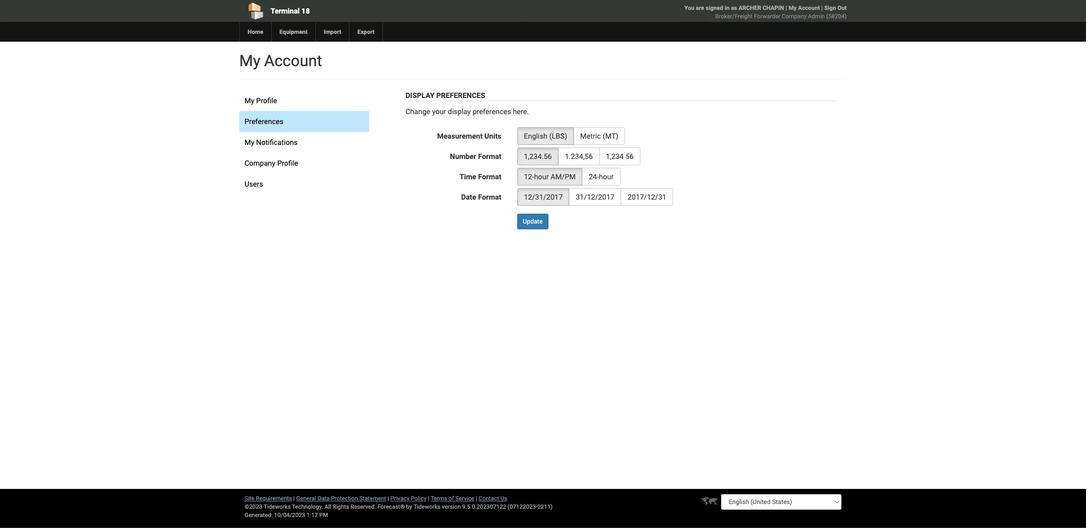 Task type: locate. For each thing, give the bounding box(es) containing it.
0 horizontal spatial company
[[245, 159, 276, 167]]

profile down notifications
[[277, 159, 298, 167]]

company up users
[[245, 159, 276, 167]]

reserved.
[[351, 504, 376, 511]]

1 vertical spatial company
[[245, 159, 276, 167]]

hour down 1,234
[[599, 172, 614, 181]]

31/12/2017
[[576, 193, 615, 201]]

format right time
[[478, 172, 502, 181]]

1 horizontal spatial account
[[799, 4, 820, 11]]

| left sign
[[822, 4, 823, 11]]

profile for company profile
[[277, 159, 298, 167]]

my up the my notifications
[[245, 96, 255, 105]]

1,234
[[606, 152, 624, 161]]

my right chapin
[[789, 4, 797, 11]]

1 vertical spatial account
[[264, 51, 322, 70]]

in
[[725, 4, 730, 11]]

0 vertical spatial profile
[[256, 96, 277, 105]]

profile for my profile
[[256, 96, 277, 105]]

12/31/2017
[[524, 193, 563, 201]]

protection
[[331, 495, 358, 502]]

1 hour from the left
[[534, 172, 549, 181]]

general
[[296, 495, 316, 502]]

company
[[782, 13, 807, 20], [245, 159, 276, 167]]

1 format from the top
[[478, 152, 502, 161]]

my down home link
[[239, 51, 261, 70]]

my for my account
[[239, 51, 261, 70]]

display preferences
[[406, 91, 485, 100]]

account down equipment link
[[264, 51, 322, 70]]

terminal
[[271, 7, 300, 15]]

are
[[696, 4, 705, 11]]

9.5.0.202307122
[[463, 504, 507, 511]]

format right date
[[478, 193, 502, 201]]

3 format from the top
[[478, 193, 502, 201]]

preferences
[[437, 91, 485, 100], [245, 117, 284, 126]]

0 vertical spatial account
[[799, 4, 820, 11]]

12-hour am/pm
[[524, 172, 576, 181]]

24-hour
[[589, 172, 614, 181]]

preferences up the display
[[437, 91, 485, 100]]

site
[[245, 495, 255, 502]]

1 vertical spatial profile
[[277, 159, 298, 167]]

data
[[318, 495, 330, 502]]

56
[[626, 152, 634, 161]]

0 horizontal spatial hour
[[534, 172, 549, 181]]

rights
[[333, 504, 349, 511]]

format down units
[[478, 152, 502, 161]]

of
[[449, 495, 454, 502]]

you
[[685, 4, 695, 11]]

display
[[406, 91, 435, 100]]

my left notifications
[[245, 138, 255, 147]]

sign
[[825, 4, 837, 11]]

terminal 18 link
[[239, 0, 484, 22]]

0 vertical spatial preferences
[[437, 91, 485, 100]]

here.
[[513, 107, 529, 116]]

hour
[[534, 172, 549, 181], [599, 172, 614, 181]]

2 vertical spatial format
[[478, 193, 502, 201]]

display
[[448, 107, 471, 116]]

equipment link
[[271, 22, 316, 42]]

terms
[[431, 495, 447, 502]]

format
[[478, 152, 502, 161], [478, 172, 502, 181], [478, 193, 502, 201]]

chapin
[[763, 4, 785, 11]]

©2023 tideworks
[[245, 504, 291, 511]]

account up admin
[[799, 4, 820, 11]]

0 horizontal spatial account
[[264, 51, 322, 70]]

terms of service link
[[431, 495, 475, 502]]

preferences
[[473, 107, 511, 116]]

technology.
[[292, 504, 323, 511]]

format for time format
[[478, 172, 502, 181]]

time
[[460, 172, 477, 181]]

1 vertical spatial preferences
[[245, 117, 284, 126]]

statement
[[360, 495, 386, 502]]

account
[[799, 4, 820, 11], [264, 51, 322, 70]]

export link
[[349, 22, 383, 42]]

profile
[[256, 96, 277, 105], [277, 159, 298, 167]]

| up the forecast®
[[388, 495, 389, 502]]

hour for 24-
[[599, 172, 614, 181]]

1.234,56
[[565, 152, 593, 161]]

company inside you are signed in as archer chapin | my account | sign out broker/freight forwarder company admin (58204)
[[782, 13, 807, 20]]

your
[[432, 107, 446, 116]]

0 vertical spatial format
[[478, 152, 502, 161]]

privacy policy link
[[391, 495, 427, 502]]

2 hour from the left
[[599, 172, 614, 181]]

version
[[442, 504, 461, 511]]

1 vertical spatial format
[[478, 172, 502, 181]]

tideworks
[[414, 504, 441, 511]]

broker/freight
[[716, 13, 753, 20]]

number format
[[450, 152, 502, 161]]

hour up 12/31/2017
[[534, 172, 549, 181]]

preferences down my profile
[[245, 117, 284, 126]]

profile up the my notifications
[[256, 96, 277, 105]]

forecast®
[[378, 504, 405, 511]]

us
[[501, 495, 508, 502]]

company profile
[[245, 159, 298, 167]]

1:17
[[307, 512, 318, 519]]

1 horizontal spatial company
[[782, 13, 807, 20]]

| up 9.5.0.202307122
[[476, 495, 477, 502]]

my inside you are signed in as archer chapin | my account | sign out broker/freight forwarder company admin (58204)
[[789, 4, 797, 11]]

0 vertical spatial company
[[782, 13, 807, 20]]

measurement units
[[437, 132, 502, 140]]

2 format from the top
[[478, 172, 502, 181]]

my
[[789, 4, 797, 11], [239, 51, 261, 70], [245, 96, 255, 105], [245, 138, 255, 147]]

time format
[[460, 172, 502, 181]]

site requirements | general data protection statement | privacy policy | terms of service | contact us ©2023 tideworks technology. all rights reserved. forecast® by tideworks version 9.5.0.202307122 (07122023-2211) generated: 10/04/2023 1:17 pm
[[245, 495, 553, 519]]

notifications
[[256, 138, 298, 147]]

metric (mt)
[[581, 132, 619, 140]]

1 horizontal spatial hour
[[599, 172, 614, 181]]

| right chapin
[[786, 4, 788, 11]]

company down my account link
[[782, 13, 807, 20]]



Task type: describe. For each thing, give the bounding box(es) containing it.
all
[[325, 504, 331, 511]]

archer
[[739, 4, 762, 11]]

am/pm
[[551, 172, 576, 181]]

| up tideworks
[[428, 495, 430, 502]]

1,234 56
[[606, 152, 634, 161]]

account inside you are signed in as archer chapin | my account | sign out broker/freight forwarder company admin (58204)
[[799, 4, 820, 11]]

service
[[456, 495, 475, 502]]

contact
[[479, 495, 499, 502]]

format for date format
[[478, 193, 502, 201]]

requirements
[[256, 495, 292, 502]]

privacy
[[391, 495, 410, 502]]

out
[[838, 4, 847, 11]]

units
[[485, 132, 502, 140]]

0 horizontal spatial preferences
[[245, 117, 284, 126]]

policy
[[411, 495, 427, 502]]

(07122023-
[[508, 504, 538, 511]]

change
[[406, 107, 431, 116]]

signed
[[706, 4, 724, 11]]

2017/12/31
[[628, 193, 667, 201]]

general data protection statement link
[[296, 495, 386, 502]]

update button
[[517, 214, 549, 230]]

pm
[[320, 512, 328, 519]]

(mt)
[[603, 132, 619, 140]]

(lbs)
[[550, 132, 568, 140]]

as
[[731, 4, 738, 11]]

users
[[245, 180, 263, 188]]

date
[[461, 193, 477, 201]]

import link
[[316, 22, 349, 42]]

site requirements link
[[245, 495, 292, 502]]

10/04/2023
[[274, 512, 305, 519]]

by
[[406, 504, 412, 511]]

update
[[523, 218, 543, 225]]

number
[[450, 152, 477, 161]]

import
[[324, 28, 342, 35]]

generated:
[[245, 512, 273, 519]]

change your display preferences here.
[[406, 107, 529, 116]]

home link
[[239, 22, 271, 42]]

equipment
[[280, 28, 308, 35]]

metric
[[581, 132, 601, 140]]

sign out link
[[825, 4, 847, 11]]

my account
[[239, 51, 322, 70]]

my notifications
[[245, 138, 298, 147]]

1,234.56
[[524, 152, 552, 161]]

my for my notifications
[[245, 138, 255, 147]]

english (lbs)
[[524, 132, 568, 140]]

export
[[358, 28, 375, 35]]

terminal 18
[[271, 7, 310, 15]]

2211)
[[538, 504, 553, 511]]

admin
[[809, 13, 825, 20]]

| left the general
[[294, 495, 295, 502]]

forwarder
[[755, 13, 781, 20]]

date format
[[461, 193, 502, 201]]

12-
[[524, 172, 534, 181]]

home
[[248, 28, 263, 35]]

my account link
[[789, 4, 820, 11]]

1 horizontal spatial preferences
[[437, 91, 485, 100]]

english
[[524, 132, 548, 140]]

my profile
[[245, 96, 277, 105]]

(58204)
[[827, 13, 847, 20]]

format for number format
[[478, 152, 502, 161]]

measurement
[[437, 132, 483, 140]]

18
[[302, 7, 310, 15]]

hour for 12-
[[534, 172, 549, 181]]

my for my profile
[[245, 96, 255, 105]]

you are signed in as archer chapin | my account | sign out broker/freight forwarder company admin (58204)
[[685, 4, 847, 20]]

24-
[[589, 172, 599, 181]]



Task type: vqa. For each thing, say whether or not it's contained in the screenshot.
Site Requirements link
yes



